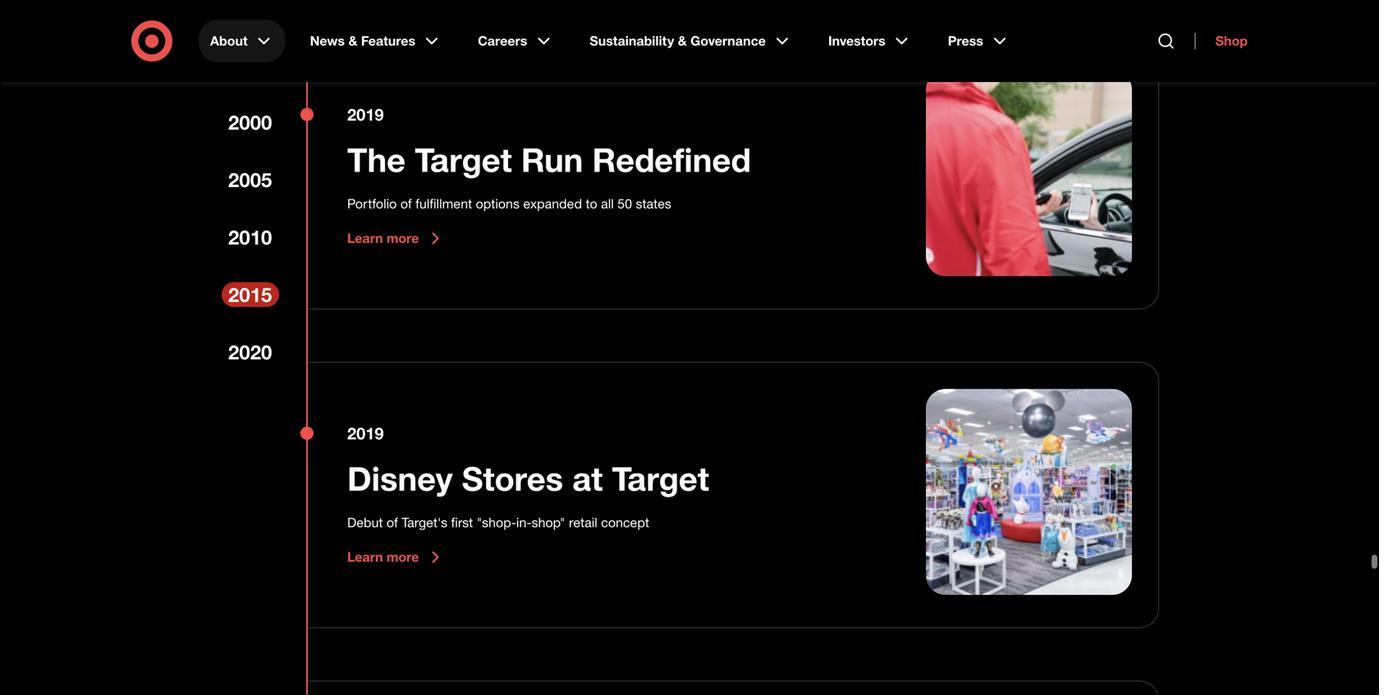 Task type: describe. For each thing, give the bounding box(es) containing it.
2020 link
[[222, 340, 279, 364]]

2019 for disney stores at target
[[347, 424, 384, 443]]

a man in a red sweatshirt holding a phone and a woman in a car image
[[926, 70, 1132, 276]]

the target run redefined
[[347, 140, 751, 180]]

of for the
[[400, 196, 412, 212]]

first
[[451, 515, 473, 531]]

in-
[[516, 515, 532, 531]]

news & features link
[[298, 20, 453, 62]]

investors link
[[817, 20, 923, 62]]

"shop-
[[477, 515, 516, 531]]

governance
[[690, 33, 766, 49]]

stores
[[462, 459, 563, 499]]

features
[[361, 33, 415, 49]]

50
[[617, 196, 632, 212]]

press
[[948, 33, 983, 49]]

2019 for the target run redefined
[[347, 105, 384, 125]]

2010 link
[[222, 225, 279, 250]]

sustainability & governance
[[590, 33, 766, 49]]

of for disney
[[387, 515, 398, 531]]

2005
[[228, 168, 272, 192]]

learn more for disney
[[347, 549, 419, 565]]

disney stores at target
[[347, 459, 709, 499]]

concept
[[601, 515, 649, 531]]

2015 link
[[222, 282, 279, 307]]

disney stores at target button
[[347, 458, 709, 499]]

debut of target's first "shop-in-shop" retail concept
[[347, 515, 649, 531]]

options
[[476, 196, 520, 212]]

to
[[586, 196, 597, 212]]

expanded
[[523, 196, 582, 212]]

target inside "the target run redefined" button
[[415, 140, 512, 180]]

2005 link
[[222, 167, 279, 192]]

learn for the
[[347, 230, 383, 246]]

redefined
[[592, 140, 751, 180]]

fulfillment
[[415, 196, 472, 212]]

at
[[572, 459, 603, 499]]

careers
[[478, 33, 527, 49]]

more for disney
[[387, 549, 419, 565]]

& for governance
[[678, 33, 687, 49]]

2020
[[228, 340, 272, 364]]

shop
[[1215, 33, 1248, 49]]

learn more button for the
[[347, 229, 445, 249]]



Task type: vqa. For each thing, say whether or not it's contained in the screenshot.
of to the left
yes



Task type: locate. For each thing, give the bounding box(es) containing it.
2019 up 'the'
[[347, 105, 384, 125]]

2000
[[228, 110, 272, 134]]

run
[[521, 140, 583, 180]]

2015
[[228, 283, 272, 307]]

sustainability
[[590, 33, 674, 49]]

learn more button down portfolio
[[347, 229, 445, 249]]

1 vertical spatial more
[[387, 549, 419, 565]]

& left governance
[[678, 33, 687, 49]]

&
[[348, 33, 357, 49], [678, 33, 687, 49]]

of
[[400, 196, 412, 212], [387, 515, 398, 531]]

news & features
[[310, 33, 415, 49]]

& right news
[[348, 33, 357, 49]]

1 learn more from the top
[[347, 230, 419, 246]]

2019 up the disney
[[347, 424, 384, 443]]

0 vertical spatial learn
[[347, 230, 383, 246]]

of right portfolio
[[400, 196, 412, 212]]

target's
[[402, 515, 447, 531]]

0 horizontal spatial &
[[348, 33, 357, 49]]

portfolio
[[347, 196, 397, 212]]

states
[[636, 196, 671, 212]]

1 more from the top
[[387, 230, 419, 246]]

1 vertical spatial 2019
[[347, 424, 384, 443]]

disney
[[347, 459, 453, 499]]

learn down portfolio
[[347, 230, 383, 246]]

the target run redefined button
[[347, 139, 751, 180]]

1 horizontal spatial target
[[612, 459, 709, 499]]

more down portfolio
[[387, 230, 419, 246]]

target inside disney stores at target 'button'
[[612, 459, 709, 499]]

careers link
[[466, 20, 565, 62]]

& for features
[[348, 33, 357, 49]]

of right debut on the left
[[387, 515, 398, 531]]

sustainability & governance link
[[578, 20, 804, 62]]

1 learn from the top
[[347, 230, 383, 246]]

0 vertical spatial target
[[415, 140, 512, 180]]

1 learn more button from the top
[[347, 229, 445, 249]]

& inside 'sustainability & governance' "link"
[[678, 33, 687, 49]]

shop"
[[532, 515, 565, 531]]

1 vertical spatial of
[[387, 515, 398, 531]]

debut
[[347, 515, 383, 531]]

shop link
[[1195, 33, 1248, 49]]

2010
[[228, 225, 272, 249]]

portfolio of fulfillment options expanded to all 50 states
[[347, 196, 671, 212]]

0 vertical spatial of
[[400, 196, 412, 212]]

2 learn more from the top
[[347, 549, 419, 565]]

learn down debut on the left
[[347, 549, 383, 565]]

1 vertical spatial learn
[[347, 549, 383, 565]]

0 vertical spatial learn more button
[[347, 229, 445, 249]]

more for the
[[387, 230, 419, 246]]

target up concept
[[612, 459, 709, 499]]

1 vertical spatial learn more
[[347, 549, 419, 565]]

press link
[[936, 20, 1021, 62]]

learn more button down "target's"
[[347, 548, 445, 567]]

1 vertical spatial target
[[612, 459, 709, 499]]

0 vertical spatial learn more
[[347, 230, 419, 246]]

0 horizontal spatial target
[[415, 140, 512, 180]]

2000 link
[[222, 110, 279, 135]]

1 2019 from the top
[[347, 105, 384, 125]]

2019
[[347, 105, 384, 125], [347, 424, 384, 443]]

learn more button for disney
[[347, 548, 445, 567]]

target
[[415, 140, 512, 180], [612, 459, 709, 499]]

1 horizontal spatial of
[[400, 196, 412, 212]]

the
[[347, 140, 406, 180]]

2 more from the top
[[387, 549, 419, 565]]

about link
[[199, 20, 285, 62]]

learn more
[[347, 230, 419, 246], [347, 549, 419, 565]]

target up the fulfillment
[[415, 140, 512, 180]]

1 & from the left
[[348, 33, 357, 49]]

0 vertical spatial 2019
[[347, 105, 384, 125]]

2 & from the left
[[678, 33, 687, 49]]

a store with toys image
[[926, 389, 1132, 595]]

learn more button
[[347, 229, 445, 249], [347, 548, 445, 567]]

learn more down debut on the left
[[347, 549, 419, 565]]

learn for disney
[[347, 549, 383, 565]]

learn more for the
[[347, 230, 419, 246]]

0 horizontal spatial of
[[387, 515, 398, 531]]

investors
[[828, 33, 885, 49]]

more down "target's"
[[387, 549, 419, 565]]

1 vertical spatial learn more button
[[347, 548, 445, 567]]

more
[[387, 230, 419, 246], [387, 549, 419, 565]]

& inside the news & features link
[[348, 33, 357, 49]]

about
[[210, 33, 248, 49]]

0 vertical spatial more
[[387, 230, 419, 246]]

2 2019 from the top
[[347, 424, 384, 443]]

all
[[601, 196, 614, 212]]

1 horizontal spatial &
[[678, 33, 687, 49]]

2 learn from the top
[[347, 549, 383, 565]]

news
[[310, 33, 345, 49]]

retail
[[569, 515, 597, 531]]

learn more down portfolio
[[347, 230, 419, 246]]

2 learn more button from the top
[[347, 548, 445, 567]]

learn
[[347, 230, 383, 246], [347, 549, 383, 565]]



